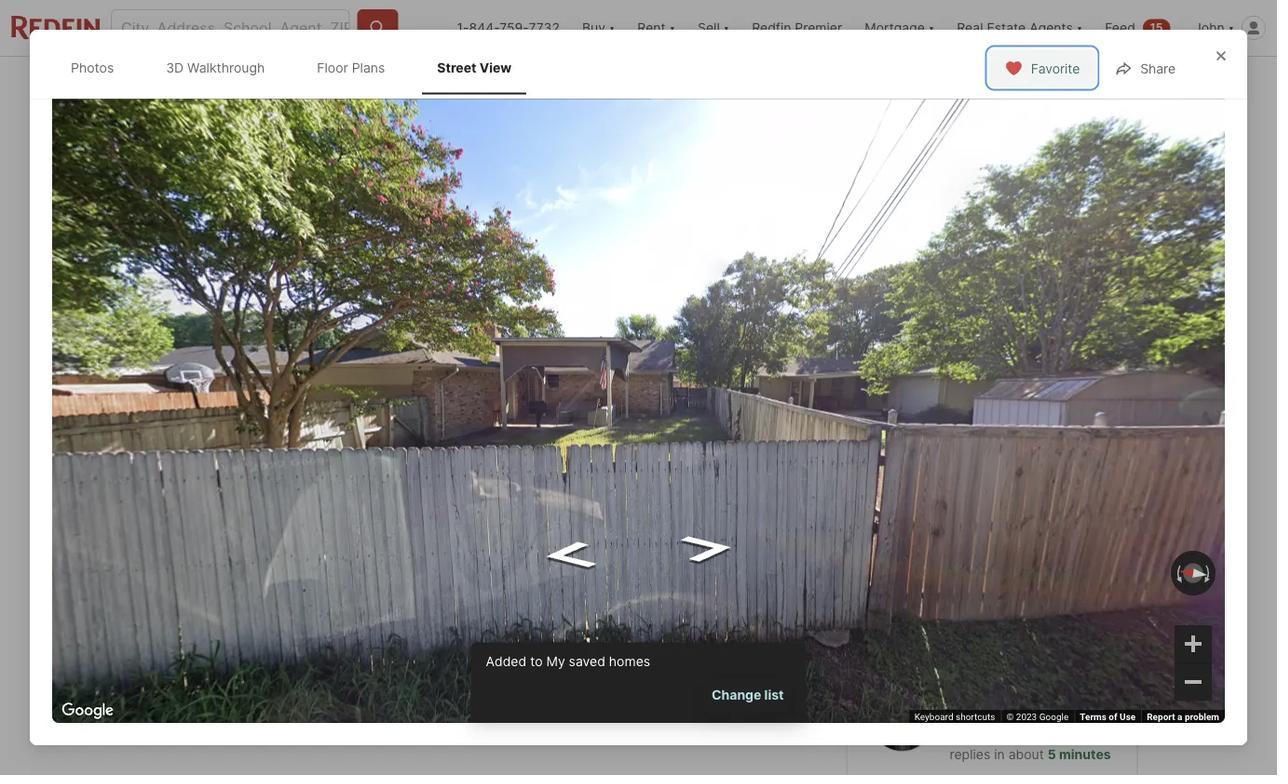 Task type: vqa. For each thing, say whether or not it's contained in the screenshot.
a
yes



Task type: describe. For each thing, give the bounding box(es) containing it.
property details
[[376, 75, 474, 91]]

1,738
[[564, 599, 620, 625]]

about this home
[[139, 716, 312, 742]]

submit search image
[[368, 19, 387, 37]]

change list button
[[704, 678, 791, 713]]

pending link
[[1044, 616, 1101, 634]]

of
[[1109, 712, 1117, 723]]

0 vertical spatial pending
[[1007, 543, 1093, 569]]

2
[[475, 599, 489, 625]]

plans inside tab
[[352, 60, 385, 75]]

5
[[1048, 747, 1056, 763]]

street view tab
[[422, 45, 527, 91]]

2 , from the left
[[304, 556, 308, 574]]

floor plans inside button
[[363, 455, 433, 471]]

tab list inside dialog
[[52, 41, 545, 95]]

sq
[[564, 627, 582, 646]]

pending .
[[1044, 616, 1109, 634]]

keyboard
[[915, 712, 953, 723]]

report a problem
[[1147, 712, 1219, 723]]

about
[[139, 716, 204, 742]]

favorite
[[1031, 61, 1080, 77]]

out
[[1000, 74, 1022, 90]]

history
[[581, 75, 624, 91]]

0 vertical spatial pending
[[204, 129, 255, 143]]

dallas inside tami carter dallas redfin agent
[[950, 708, 987, 724]]

©
[[1006, 712, 1014, 723]]

7732
[[529, 20, 560, 36]]

redfin premier
[[752, 20, 842, 36]]

get
[[237, 629, 260, 645]]

get pre-approved link
[[237, 629, 350, 645]]

homes
[[609, 654, 650, 670]]

offer,
[[1064, 594, 1100, 612]]

street inside tab
[[437, 60, 476, 75]]

ft
[[587, 627, 601, 646]]

have
[[870, 651, 911, 672]]

redfin inside button
[[752, 20, 791, 36]]

problem
[[1185, 712, 1219, 723]]

City, Address, School, Agent, ZIP search field
[[111, 9, 350, 47]]

minutes
[[1059, 747, 1111, 763]]

2617
[[139, 556, 175, 574]]

sale
[[516, 75, 543, 91]]

my
[[546, 654, 565, 670]]

3d walkthrough tab
[[151, 45, 280, 91]]

approved
[[290, 629, 350, 645]]

$265,000
[[139, 599, 244, 625]]

alert containing added to my saved homes
[[471, 643, 806, 724]]

added to my saved homes
[[486, 654, 650, 670]]

3d walkthrough for 3d walkthrough button
[[196, 455, 298, 471]]

change
[[712, 687, 761, 703]]

this inside the seller has accepted an offer, and this property is now
[[900, 616, 926, 634]]

tab list containing overview
[[139, 57, 751, 105]]

pending on oct 22, 2023
[[156, 521, 332, 537]]

view inside street view button
[[540, 455, 572, 471]]

list
[[764, 687, 784, 703]]

agent
[[1034, 708, 1070, 724]]

seller
[[901, 594, 939, 612]]

sale & tax history tab
[[495, 61, 645, 105]]

baths link
[[475, 627, 515, 645]]

pending link
[[156, 521, 214, 537]]

1-
[[457, 20, 469, 36]]

share button down the feed
[[1045, 62, 1138, 100]]

22,
[[277, 521, 296, 537]]

sale & tax history
[[516, 75, 624, 91]]

blanton
[[178, 556, 234, 574]]

have questions?
[[870, 651, 1006, 672]]

1 , from the left
[[253, 556, 258, 574]]

0 horizontal spatial dallas
[[261, 556, 304, 574]]

photos tab
[[56, 45, 129, 91]]

3 beds
[[395, 599, 430, 645]]

is inside the seller has accepted an offer, and this property is now
[[995, 616, 1006, 634]]

use
[[1120, 712, 1136, 723]]

tami carter dallas redfin agent
[[950, 687, 1070, 724]]

5 minutes
[[1048, 747, 1111, 763]]

accepted
[[972, 594, 1038, 612]]

&
[[546, 75, 555, 91]]

street view button
[[456, 445, 587, 482]]

dallas redfin agenttami carter image
[[870, 687, 935, 752]]

1 vertical spatial home
[[253, 716, 312, 742]]

details
[[433, 75, 474, 91]]

saved
[[569, 654, 605, 670]]

photos
[[1063, 455, 1107, 471]]

property details tab
[[354, 61, 495, 105]]

.
[[1105, 616, 1109, 634]]

walkthrough for "tab list" containing photos
[[187, 60, 265, 75]]

tami for tami carter dallas redfin agent
[[950, 687, 985, 705]]

typically
[[1026, 727, 1077, 743]]

google image
[[57, 700, 118, 724]]

tami carter link
[[950, 687, 1035, 705]]

now
[[1011, 616, 1040, 634]]

share for share button underneath 15
[[1140, 61, 1176, 77]]

to
[[530, 654, 543, 670]]

map entry image
[[694, 519, 817, 643]]

1-844-759-7732 link
[[457, 20, 560, 36]]

tax
[[558, 75, 578, 91]]

this home is pending
[[870, 543, 1093, 569]]

3d walkthrough button
[[154, 445, 314, 482]]

dialog containing photos
[[30, 30, 1247, 746]]

plans inside button
[[398, 455, 433, 471]]



Task type: locate. For each thing, give the bounding box(es) containing it.
1 vertical spatial plans
[[398, 455, 433, 471]]

1 vertical spatial dallas
[[950, 708, 987, 724]]

overview
[[272, 75, 333, 91]]

1 vertical spatial this
[[209, 716, 248, 742]]

oct
[[245, 521, 273, 537]]

street view inside tab
[[437, 60, 512, 75]]

0 horizontal spatial plans
[[352, 60, 385, 75]]

, left the tx
[[304, 556, 308, 574]]

pending right redfin
[[204, 129, 255, 143]]

tab
[[645, 61, 737, 105]]

tami for tami carter typically replies in about
[[950, 727, 979, 743]]

0 horizontal spatial this
[[209, 716, 248, 742]]

3d walkthrough up pending on oct 22, 2023
[[196, 455, 298, 471]]

1 vertical spatial 3d
[[196, 455, 214, 471]]

1 horizontal spatial dallas
[[950, 708, 987, 724]]

0 horizontal spatial floor
[[317, 60, 348, 75]]

walkthrough down city, address, school, agent, zip search field
[[187, 60, 265, 75]]

pending up blanton
[[156, 521, 214, 537]]

2023 right 22,
[[300, 521, 332, 537]]

favorite button
[[989, 49, 1096, 87]]

added
[[486, 654, 527, 670]]

redfin
[[162, 129, 202, 143]]

3d inside 3d walkthrough button
[[196, 455, 214, 471]]

overview tab
[[250, 61, 354, 105]]

1-844-759-7732
[[457, 20, 560, 36]]

0 vertical spatial street
[[437, 60, 476, 75]]

1 horizontal spatial 2023
[[1016, 712, 1037, 723]]

$265,000 est. $2,225 /mo get pre-approved
[[139, 599, 350, 645]]

redfin premier button
[[741, 0, 854, 56]]

home down pre-
[[253, 716, 312, 742]]

report
[[1147, 712, 1175, 723]]

2023
[[300, 521, 332, 537], [1016, 712, 1037, 723]]

1 vertical spatial street view
[[498, 455, 572, 471]]

keyboard shortcuts
[[915, 712, 995, 723]]

0 vertical spatial walkthrough
[[187, 60, 265, 75]]

tami down keyboard shortcuts button
[[950, 727, 979, 743]]

2 baths
[[475, 599, 515, 645]]

share down 15
[[1140, 61, 1176, 77]]

photos
[[71, 60, 114, 75]]

0 vertical spatial 3d walkthrough
[[166, 60, 265, 75]]

34 photos
[[1043, 455, 1107, 471]]

1 vertical spatial 2023
[[1016, 712, 1037, 723]]

34
[[1043, 455, 1060, 471]]

0 horizontal spatial view
[[479, 60, 512, 75]]

1 horizontal spatial share
[[1140, 61, 1176, 77]]

1 vertical spatial floor
[[363, 455, 395, 471]]

terms
[[1080, 712, 1107, 723]]

terms of use link
[[1080, 712, 1136, 723]]

a
[[1178, 712, 1183, 723]]

dallas down 22,
[[261, 556, 304, 574]]

home up has
[[920, 543, 979, 569]]

3d
[[166, 60, 184, 75], [196, 455, 214, 471]]

change list
[[712, 687, 784, 703]]

the seller has accepted an offer, and this property is now
[[870, 594, 1100, 634]]

redfin pending
[[162, 129, 255, 143]]

an
[[1042, 594, 1059, 612]]

about
[[1009, 747, 1044, 763]]

2023 inside dialog
[[1016, 712, 1037, 723]]

3d walkthrough
[[166, 60, 265, 75], [196, 455, 298, 471]]

property
[[930, 616, 991, 634]]

floor inside tab
[[317, 60, 348, 75]]

carter for tami carter dallas redfin agent
[[988, 687, 1035, 705]]

pending
[[1007, 543, 1093, 569], [1044, 616, 1101, 634]]

0 vertical spatial street view
[[437, 60, 512, 75]]

, down oct
[[253, 556, 258, 574]]

$2,225
[[166, 629, 209, 645]]

1 vertical spatial 3d walkthrough
[[196, 455, 298, 471]]

street view inside button
[[498, 455, 572, 471]]

est.
[[139, 629, 162, 645]]

0 horizontal spatial ,
[[253, 556, 258, 574]]

street inside button
[[498, 455, 537, 471]]

pending up an
[[1007, 543, 1093, 569]]

share button down 15
[[1099, 49, 1191, 87]]

pending down offer,
[[1044, 616, 1101, 634]]

34 photos button
[[1001, 445, 1123, 482]]

in
[[994, 747, 1005, 763]]

0 vertical spatial floor plans
[[317, 60, 385, 75]]

x-
[[986, 74, 1000, 90]]

walkthrough
[[187, 60, 265, 75], [217, 455, 298, 471]]

2617 blanton st, dallas, tx 75227 image
[[139, 109, 839, 497], [846, 109, 1138, 299], [846, 307, 1138, 497]]

questions?
[[915, 651, 1006, 672]]

walkthrough inside tab
[[187, 60, 265, 75]]

premier
[[795, 20, 842, 36]]

tami
[[950, 687, 985, 705], [950, 727, 979, 743]]

view
[[479, 60, 512, 75], [540, 455, 572, 471]]

0 vertical spatial 3d
[[166, 60, 184, 75]]

view inside street view tab
[[479, 60, 512, 75]]

this right "about"
[[209, 716, 248, 742]]

1 horizontal spatial home
[[920, 543, 979, 569]]

carter inside 'tami carter typically replies in about'
[[983, 727, 1022, 743]]

walkthrough up oct
[[217, 455, 298, 471]]

0 vertical spatial this
[[900, 616, 926, 634]]

3d walkthrough for "tab list" containing photos
[[166, 60, 265, 75]]

3d down city, address, school, agent, zip search field
[[166, 60, 184, 75]]

x-out button
[[945, 62, 1038, 100]]

2 tami from the top
[[950, 727, 979, 743]]

the
[[870, 594, 897, 612]]

1 vertical spatial is
[[995, 616, 1006, 634]]

0 horizontal spatial street
[[437, 60, 476, 75]]

has
[[943, 594, 968, 612]]

0 horizontal spatial 2023
[[300, 521, 332, 537]]

is
[[984, 543, 1002, 569], [995, 616, 1006, 634]]

1 horizontal spatial this
[[900, 616, 926, 634]]

tab list
[[52, 41, 545, 95], [139, 57, 751, 105]]

walkthrough inside button
[[217, 455, 298, 471]]

is up the accepted
[[984, 543, 1002, 569]]

1 horizontal spatial view
[[540, 455, 572, 471]]

floor plans button
[[321, 445, 449, 482]]

0 vertical spatial dallas
[[261, 556, 304, 574]]

1 vertical spatial floor plans
[[363, 455, 433, 471]]

0 horizontal spatial share
[[1087, 74, 1122, 90]]

1 vertical spatial carter
[[983, 727, 1022, 743]]

3d walkthrough down city, address, school, agent, zip search field
[[166, 60, 265, 75]]

1 vertical spatial walkthrough
[[217, 455, 298, 471]]

1 horizontal spatial 3d
[[196, 455, 214, 471]]

is down the accepted
[[995, 616, 1006, 634]]

google
[[1039, 712, 1069, 723]]

walkthrough for 3d walkthrough button
[[217, 455, 298, 471]]

0 horizontal spatial redfin
[[752, 20, 791, 36]]

floor
[[317, 60, 348, 75], [363, 455, 395, 471]]

1 vertical spatial redfin
[[990, 708, 1030, 724]]

terms of use
[[1080, 712, 1136, 723]]

on
[[222, 521, 241, 537]]

carter up ©
[[988, 687, 1035, 705]]

1 vertical spatial view
[[540, 455, 572, 471]]

0 vertical spatial carter
[[988, 687, 1035, 705]]

1,738 sq ft
[[564, 599, 620, 646]]

15
[[1150, 21, 1163, 34]]

floor plans inside tab
[[317, 60, 385, 75]]

tab list containing photos
[[52, 41, 545, 95]]

3d for 3d walkthrough button
[[196, 455, 214, 471]]

tami up shortcuts
[[950, 687, 985, 705]]

floor plans
[[317, 60, 385, 75], [363, 455, 433, 471]]

share for share button underneath the feed
[[1087, 74, 1122, 90]]

x-out
[[986, 74, 1022, 90]]

keyboard shortcuts button
[[915, 711, 995, 724]]

tami inside 'tami carter typically replies in about'
[[950, 727, 979, 743]]

1 horizontal spatial plans
[[398, 455, 433, 471]]

baths
[[475, 627, 515, 645]]

and
[[870, 616, 896, 634]]

2617 blanton st , dallas , tx 75227
[[139, 556, 379, 574]]

3d walkthrough inside button
[[196, 455, 298, 471]]

plans
[[352, 60, 385, 75], [398, 455, 433, 471]]

redfin pending link
[[139, 109, 839, 501]]

dallas down 'tami carter' "link"
[[950, 708, 987, 724]]

tab inside "tab list"
[[645, 61, 737, 105]]

0 vertical spatial redfin
[[752, 20, 791, 36]]

3d walkthrough inside tab
[[166, 60, 265, 75]]

tx
[[312, 556, 331, 574]]

share inside dialog
[[1140, 61, 1176, 77]]

0 vertical spatial 2023
[[300, 521, 332, 537]]

0 vertical spatial view
[[479, 60, 512, 75]]

redfin down 'tami carter' "link"
[[990, 708, 1030, 724]]

share right favorite
[[1087, 74, 1122, 90]]

1 vertical spatial street
[[498, 455, 537, 471]]

carter down ©
[[983, 727, 1022, 743]]

this
[[900, 616, 926, 634], [209, 716, 248, 742]]

this
[[870, 543, 915, 569]]

carter
[[988, 687, 1035, 705], [983, 727, 1022, 743]]

dallas
[[261, 556, 304, 574], [950, 708, 987, 724]]

street view
[[437, 60, 512, 75], [498, 455, 572, 471]]

0 vertical spatial is
[[984, 543, 1002, 569]]

1 vertical spatial pending
[[1044, 616, 1101, 634]]

floor plans tab
[[302, 45, 400, 91]]

759-
[[500, 20, 529, 36]]

1 vertical spatial tami
[[950, 727, 979, 743]]

redfin inside tami carter dallas redfin agent
[[990, 708, 1030, 724]]

1 horizontal spatial floor
[[363, 455, 395, 471]]

2023 right ©
[[1016, 712, 1037, 723]]

0 horizontal spatial home
[[253, 716, 312, 742]]

,
[[253, 556, 258, 574], [304, 556, 308, 574]]

3d inside 3d walkthrough tab
[[166, 60, 184, 75]]

beds
[[395, 627, 430, 645]]

3
[[395, 599, 409, 625]]

/mo
[[209, 629, 233, 645]]

pending
[[204, 129, 255, 143], [156, 521, 214, 537]]

3d for "tab list" containing photos
[[166, 60, 184, 75]]

1 tami from the top
[[950, 687, 985, 705]]

1 horizontal spatial ,
[[304, 556, 308, 574]]

1 horizontal spatial street
[[498, 455, 537, 471]]

floor inside button
[[363, 455, 395, 471]]

0 vertical spatial tami
[[950, 687, 985, 705]]

3d up pending link
[[196, 455, 214, 471]]

alert
[[471, 643, 806, 724]]

0 vertical spatial home
[[920, 543, 979, 569]]

this down the seller
[[900, 616, 926, 634]]

carter for tami carter typically replies in about
[[983, 727, 1022, 743]]

1 horizontal spatial redfin
[[990, 708, 1030, 724]]

© 2023 google
[[1006, 712, 1069, 723]]

0 vertical spatial floor
[[317, 60, 348, 75]]

dialog
[[30, 30, 1247, 746]]

tami inside tami carter dallas redfin agent
[[950, 687, 985, 705]]

0 horizontal spatial 3d
[[166, 60, 184, 75]]

redfin left premier
[[752, 20, 791, 36]]

1 vertical spatial pending
[[156, 521, 214, 537]]

carter inside tami carter dallas redfin agent
[[988, 687, 1035, 705]]

75227
[[335, 556, 379, 574]]

0 vertical spatial plans
[[352, 60, 385, 75]]



